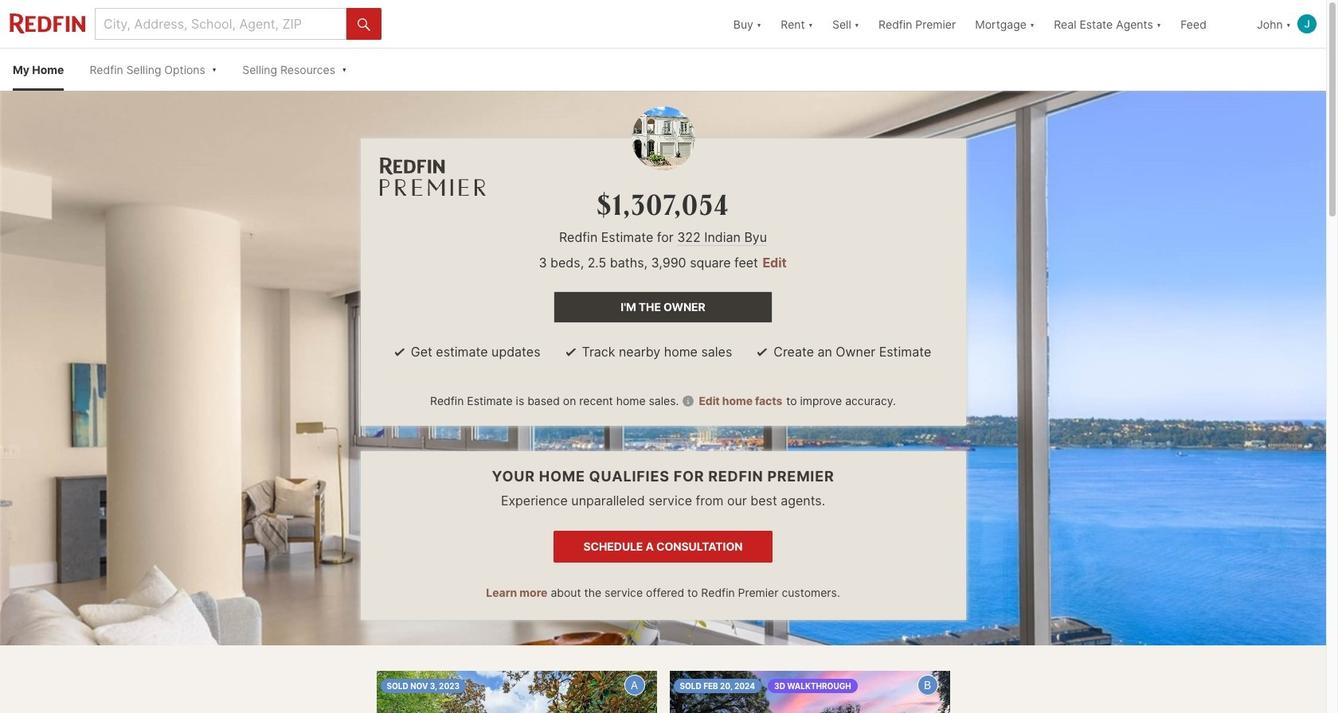 Task type: describe. For each thing, give the bounding box(es) containing it.
user photo image
[[1298, 14, 1317, 33]]

photo of 84 e broad oaks dr, houston, tx 77056 image
[[376, 671, 657, 714]]

premier logo image
[[380, 158, 486, 196]]

submit search image
[[358, 18, 370, 31]]

photo of 360 timber terrace rd, houston, tx 77024 image
[[669, 671, 950, 714]]



Task type: vqa. For each thing, say whether or not it's contained in the screenshot.
A3 693 image
no



Task type: locate. For each thing, give the bounding box(es) containing it.
City, Address, School, Agent, ZIP search field
[[95, 8, 346, 40]]



